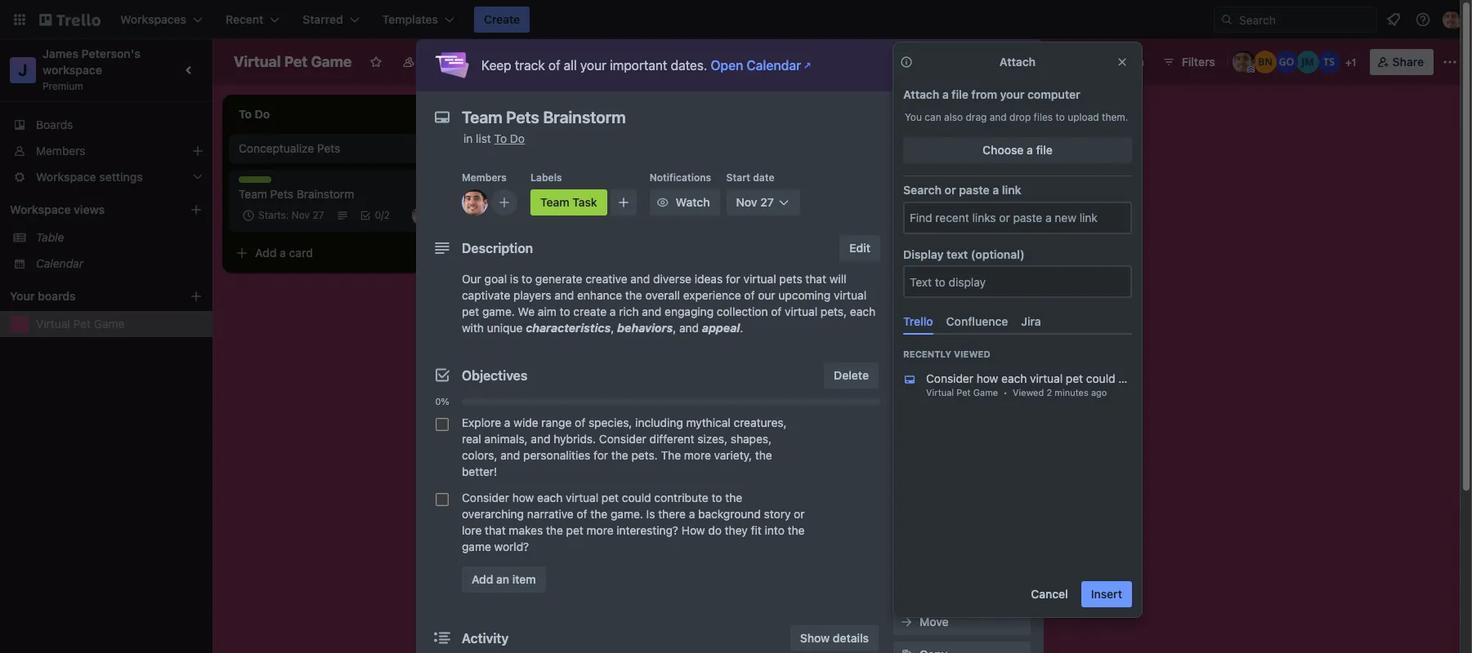 Task type: vqa. For each thing, say whether or not it's contained in the screenshot.
the 'for' in TRELLO TIP: CARD LABELS! WHAT DO THEY MEAN? (CLICK FOR MORE INFO)
no



Task type: describe. For each thing, give the bounding box(es) containing it.
cancel
[[1031, 588, 1068, 602]]

choose
[[983, 143, 1024, 157]]

keep
[[481, 58, 511, 73]]

link
[[1002, 183, 1021, 197]]

how
[[681, 524, 705, 538]]

1 vertical spatial labels
[[920, 222, 955, 235]]

the down narrative
[[546, 524, 563, 538]]

add board image
[[190, 290, 203, 303]]

james peterson's workspace link
[[43, 47, 143, 77]]

the right into
[[788, 524, 805, 538]]

actions
[[893, 592, 930, 604]]

game. inside our goal is to generate creative and diverse ideas for virtual pets that will captivate players and enhance the overall experience of our upcoming virtual pet game. we aim to create a rich and engaging collection of virtual pets, each with unique
[[482, 305, 515, 319]]

you
[[905, 111, 922, 123]]

share button
[[1370, 49, 1434, 75]]

experience
[[683, 289, 741, 302]]

the down shapes,
[[755, 449, 772, 463]]

we
[[518, 305, 535, 319]]

boards
[[38, 289, 76, 303]]

labels link
[[893, 216, 1031, 242]]

0
[[375, 209, 381, 222]]

confluence
[[946, 315, 1008, 329]]

they
[[725, 524, 748, 538]]

goal
[[484, 272, 507, 286]]

0 vertical spatial labels
[[530, 172, 562, 184]]

how
[[512, 491, 534, 505]]

1 vertical spatial pet
[[73, 317, 91, 331]]

1 vertical spatial card
[[928, 165, 949, 177]]

0 vertical spatial members link
[[0, 138, 213, 164]]

trello.card image
[[903, 374, 916, 387]]

team for team task
[[540, 195, 569, 209]]

a down do
[[512, 148, 518, 162]]

location
[[920, 352, 966, 366]]

1 horizontal spatial pet
[[566, 524, 583, 538]]

shapes,
[[731, 432, 772, 446]]

unique
[[487, 321, 523, 335]]

to up characteristics
[[560, 305, 570, 319]]

add down starts:
[[255, 246, 277, 260]]

hybrids.
[[554, 432, 596, 446]]

1 vertical spatial table link
[[36, 230, 203, 246]]

game inside virtual pet game text box
[[311, 53, 352, 70]]

option containing virtual pet game
[[890, 365, 1145, 406]]

0 horizontal spatial james peterson (jamespeterson93) image
[[462, 190, 488, 216]]

0 vertical spatial card
[[521, 148, 545, 162]]

1 vertical spatial viewed
[[1013, 388, 1044, 398]]

1 vertical spatial power-
[[893, 459, 928, 472]]

workspace visible button
[[393, 49, 530, 75]]

players
[[513, 289, 551, 302]]

a down starts: nov 27
[[280, 246, 286, 260]]

the inside our goal is to generate creative and diverse ideas for virtual pets that will captivate players and enhance the overall experience of our upcoming virtual pet game. we aim to create a rich and engaging collection of virtual pets, each with unique
[[625, 289, 642, 302]]

27 inside button
[[760, 195, 774, 209]]

the right narrative
[[590, 508, 608, 521]]

sm image for checklist
[[898, 253, 915, 270]]

close popover image
[[1116, 56, 1129, 69]]

recently
[[903, 349, 951, 360]]

and down the animals,
[[501, 449, 520, 463]]

from
[[971, 87, 997, 101]]

0 horizontal spatial color: bold lime, title: "team task" element
[[239, 177, 288, 189]]

1 vertical spatial power-ups
[[893, 459, 947, 472]]

create from template… image
[[418, 247, 432, 260]]

watch button
[[650, 190, 720, 216]]

your
[[10, 289, 35, 303]]

and down engaging
[[679, 321, 699, 335]]

+ 1
[[1345, 56, 1356, 69]]

pets,
[[821, 305, 847, 319]]

delete link
[[824, 363, 879, 389]]

a right choose
[[1027, 143, 1033, 157]]

sm image for move
[[898, 615, 915, 631]]

add left an
[[472, 573, 493, 587]]

game. inside consider how each virtual pet could contribute to the overarching narrative of the game. is there a background story or lore that makes the pet more interesting? how do they fit into the game world?
[[611, 508, 643, 521]]

insert button
[[1081, 582, 1132, 608]]

interesting?
[[617, 524, 678, 538]]

star or unstar board image
[[370, 56, 383, 69]]

file for choose
[[1036, 143, 1053, 157]]

add an item
[[472, 573, 536, 587]]

automation button
[[1059, 49, 1154, 75]]

2 vertical spatial members
[[920, 189, 970, 203]]

0 vertical spatial james peterson (jamespeterson93) image
[[1232, 51, 1255, 74]]

2 horizontal spatial pet
[[602, 491, 619, 505]]

virtual up our
[[744, 272, 776, 286]]

there
[[658, 508, 686, 521]]

open information menu image
[[1415, 11, 1431, 28]]

visible
[[485, 55, 520, 69]]

a inside our goal is to generate creative and diverse ideas for virtual pets that will captivate players and enhance the overall experience of our upcoming virtual pet game. we aim to create a rich and engaging collection of virtual pets, each with unique
[[610, 305, 616, 319]]

Explore a wide range of species, including mythical creatures, real animals, and hybrids. Consider different sizes, shapes, colors, and personalities for the pets. The more variety, the better! checkbox
[[436, 418, 449, 432]]

aim
[[538, 305, 557, 319]]

0 horizontal spatial automation
[[893, 525, 949, 537]]

0 vertical spatial 2
[[384, 209, 390, 222]]

game
[[462, 540, 491, 554]]

1 , from the left
[[611, 321, 614, 335]]

checklist link
[[893, 248, 1031, 275]]

1 vertical spatial members
[[462, 172, 507, 184]]

virtual pet game link
[[36, 316, 203, 333]]

0 horizontal spatial table
[[36, 231, 64, 244]]

start
[[726, 172, 750, 184]]

the up background
[[725, 491, 742, 505]]

you can also drag and drop files to upload them.
[[905, 111, 1128, 123]]

0 notifications image
[[1384, 10, 1403, 29]]

pet inside option
[[957, 388, 971, 398]]

of left our
[[744, 289, 755, 302]]

0 / 2
[[375, 209, 390, 222]]

paste
[[959, 183, 990, 197]]

in list to do
[[463, 132, 525, 145]]

start date
[[726, 172, 774, 184]]

generate
[[535, 272, 582, 286]]

power-ups inside button
[[986, 55, 1046, 69]]

create
[[573, 305, 607, 319]]

to right files
[[1056, 111, 1065, 123]]

add to card
[[893, 165, 949, 177]]

a left link
[[993, 183, 999, 197]]

add down to
[[487, 148, 509, 162]]

0 vertical spatial table
[[634, 55, 663, 69]]

overarching
[[462, 508, 524, 521]]

characteristics , behaviors , and appeal .
[[526, 321, 743, 335]]

our
[[758, 289, 775, 302]]

an
[[496, 573, 509, 587]]

list inside add another list button
[[1018, 105, 1034, 119]]

your for important
[[580, 58, 606, 73]]

sm image for cover
[[898, 384, 915, 401]]

consider inside explore a wide range of species, including mythical creatures, real animals, and hybrids. consider different sizes, shapes, colors, and personalities for the pets. the more variety, the better!
[[599, 432, 646, 446]]

1 horizontal spatial pets
[[317, 141, 340, 155]]

attach for attach
[[1000, 55, 1036, 69]]

your boards with 1 items element
[[10, 287, 165, 307]]

workspace for workspace views
[[10, 203, 71, 217]]

1
[[1352, 56, 1356, 69]]

keep track of all your important dates. open calendar
[[481, 58, 801, 73]]

0 horizontal spatial members
[[36, 144, 85, 158]]

narrative
[[527, 508, 574, 521]]

game inside virtual pet game link
[[94, 317, 125, 331]]

ago
[[1091, 388, 1107, 398]]

0 vertical spatial add a card
[[487, 148, 545, 162]]

Search field
[[1233, 7, 1376, 32]]

2 vertical spatial card
[[289, 246, 313, 260]]

cover link
[[893, 379, 1031, 405]]

pets inside team task team pets brainstorm
[[270, 187, 293, 201]]

j link
[[10, 57, 36, 83]]

add right can
[[948, 105, 970, 119]]

1 horizontal spatial calendar
[[747, 58, 801, 73]]

engaging
[[665, 305, 714, 319]]

the left pets.
[[611, 449, 628, 463]]

team for team task team pets brainstorm
[[239, 177, 264, 189]]

sm image for location
[[898, 351, 915, 368]]

team pets brainstorm link
[[239, 186, 428, 203]]

power-ups button
[[953, 49, 1056, 75]]

boards
[[36, 118, 73, 132]]

add members to card image
[[498, 195, 511, 211]]

characteristics
[[526, 321, 611, 335]]

jeremy miller (jeremymiller198) image
[[1296, 51, 1319, 74]]

also
[[944, 111, 963, 123]]

Display text (optional) field
[[905, 268, 1130, 297]]

creatures,
[[734, 416, 787, 430]]

0 horizontal spatial nov
[[292, 209, 310, 222]]

ben nelson (bennelson96) image
[[1254, 51, 1276, 74]]

0 horizontal spatial add a card button
[[229, 240, 412, 266]]

background
[[698, 508, 761, 521]]

choose a file
[[983, 143, 1053, 157]]

date
[[753, 172, 774, 184]]

makes
[[509, 524, 543, 538]]

appeal
[[702, 321, 740, 335]]

share
[[1393, 55, 1424, 69]]

conceptualize
[[239, 141, 314, 155]]

0 horizontal spatial james peterson (jamespeterson93) image
[[412, 206, 432, 226]]

ups inside button
[[1024, 55, 1046, 69]]

consider inside consider how each virtual pet could contribute to the overarching narrative of the game. is there a background story or lore that makes the pet more interesting? how do they fit into the game world?
[[462, 491, 509, 505]]

our goal is to generate creative and diverse ideas for virtual pets that will captivate players and enhance the overall experience of our upcoming virtual pet game. we aim to create a rich and engaging collection of virtual pets, each with unique
[[462, 272, 875, 335]]

workspace
[[43, 63, 102, 77]]

gary orlando (garyorlando) image
[[1275, 51, 1298, 74]]

for inside our goal is to generate creative and diverse ideas for virtual pets that will captivate players and enhance the overall experience of our upcoming virtual pet game. we aim to create a rich and engaging collection of virtual pets, each with unique
[[726, 272, 740, 286]]

virtual down upcoming
[[785, 305, 817, 319]]

•
[[1003, 388, 1008, 398]]

1 vertical spatial add a card
[[255, 246, 313, 260]]

another
[[973, 105, 1015, 119]]

premium
[[43, 80, 83, 92]]

and right drag
[[990, 111, 1007, 123]]

2 horizontal spatial virtual
[[926, 388, 954, 398]]

for inside explore a wide range of species, including mythical creatures, real animals, and hybrids. consider different sizes, shapes, colors, and personalities for the pets. the more variety, the better!
[[593, 449, 608, 463]]

is
[[646, 508, 655, 521]]

attach a file from your computer
[[903, 87, 1080, 101]]

conceptualize pets link
[[239, 141, 428, 157]]

files
[[1034, 111, 1053, 123]]

Search or paste a link field
[[905, 203, 1130, 233]]

will
[[829, 272, 846, 286]]



Task type: locate. For each thing, give the bounding box(es) containing it.
2 horizontal spatial members
[[920, 189, 970, 203]]

1 vertical spatial james peterson (jamespeterson93) image
[[412, 206, 432, 226]]

attach
[[1000, 55, 1036, 69], [903, 87, 939, 101]]

0 vertical spatial power-
[[986, 55, 1024, 69]]

each
[[850, 305, 875, 319], [537, 491, 563, 505]]

game left •
[[973, 388, 998, 398]]

power-ups up attach a file from your computer
[[986, 55, 1046, 69]]

1 vertical spatial automation
[[893, 525, 949, 537]]

drop
[[1010, 111, 1031, 123]]

calendar up boards
[[36, 257, 83, 271]]

1 vertical spatial color: bold lime, title: "team task" element
[[530, 190, 607, 216]]

power- inside button
[[986, 55, 1024, 69]]

colors,
[[462, 449, 497, 463]]

virtual pet game
[[234, 53, 352, 70], [36, 317, 125, 331]]

board
[[561, 55, 593, 69]]

Consider how each virtual pet could contribute to the overarching narrative of the game. Is there a background story or lore that makes the pet more interesting? How do they fit into the game world? checkbox
[[436, 494, 449, 507]]

power-ups down cover
[[893, 459, 947, 472]]

0 horizontal spatial file
[[952, 87, 969, 101]]

1 horizontal spatial consider
[[599, 432, 646, 446]]

sm image inside location "link"
[[898, 351, 915, 368]]

1 horizontal spatial james peterson (jamespeterson93) image
[[1443, 10, 1462, 29]]

rich
[[619, 305, 639, 319]]

consider down species,
[[599, 432, 646, 446]]

None text field
[[454, 103, 993, 132]]

a up how
[[689, 508, 695, 521]]

that up upcoming
[[805, 272, 826, 286]]

nov down team task team pets brainstorm
[[292, 209, 310, 222]]

real
[[462, 432, 481, 446]]

could
[[622, 491, 651, 505]]

0 horizontal spatial workspace
[[10, 203, 71, 217]]

range
[[541, 416, 572, 430]]

your for computer
[[1000, 87, 1025, 101]]

behaviors
[[617, 321, 673, 335]]

0 vertical spatial james peterson (jamespeterson93) image
[[1443, 10, 1462, 29]]

color: bold lime, title: "team task" element up starts:
[[239, 177, 288, 189]]

and down wide
[[531, 432, 551, 446]]

sm image for automation
[[1059, 49, 1082, 72]]

virtual pet game inside virtual pet game link
[[36, 317, 125, 331]]

sm image for members
[[898, 188, 915, 204]]

track
[[515, 58, 545, 73]]

open calendar button
[[711, 53, 801, 78]]

better!
[[462, 465, 497, 479]]

james peterson (jamespeterson93) image
[[1443, 10, 1462, 29], [462, 190, 488, 216]]

1 vertical spatial virtual pet game
[[36, 317, 125, 331]]

1 horizontal spatial viewed
[[1013, 388, 1044, 398]]

pet down your boards with 1 items element
[[73, 317, 91, 331]]

or left 'paste'
[[945, 183, 956, 197]]

list
[[1018, 105, 1034, 119], [476, 132, 491, 145]]

0 horizontal spatial each
[[537, 491, 563, 505]]

add a card down do
[[487, 148, 545, 162]]

a inside consider how each virtual pet could contribute to the overarching narrative of the game. is there a background story or lore that makes the pet more interesting? how do they fit into the game world?
[[689, 508, 695, 521]]

ups down cover
[[928, 459, 947, 472]]

1 horizontal spatial members link
[[893, 183, 1031, 209]]

each inside consider how each virtual pet could contribute to the overarching narrative of the game. is there a background story or lore that makes the pet more interesting? how do they fit into the game world?
[[537, 491, 563, 505]]

0 horizontal spatial that
[[485, 524, 506, 538]]

enhance
[[577, 289, 622, 302]]

to right is
[[522, 272, 532, 286]]

27 down 'brainstorm'
[[313, 209, 324, 222]]

workspace left "visible" on the left of page
[[422, 55, 482, 69]]

2 inside option
[[1047, 388, 1052, 398]]

1 horizontal spatial automation
[[1082, 55, 1144, 69]]

sm image inside checklist link
[[898, 253, 915, 270]]

1 horizontal spatial more
[[684, 449, 711, 463]]

a inside explore a wide range of species, including mythical creatures, real animals, and hybrids. consider different sizes, shapes, colors, and personalities for the pets. the more variety, the better!
[[504, 416, 510, 430]]

task up starts:
[[267, 177, 288, 189]]

table link left customize views image
[[606, 49, 672, 75]]

/
[[381, 209, 384, 222]]

1 vertical spatial list
[[476, 132, 491, 145]]

of right narrative
[[577, 508, 587, 521]]

the
[[661, 449, 681, 463]]

edit
[[850, 241, 871, 255]]

more info image
[[900, 56, 913, 69]]

nov inside button
[[736, 195, 757, 209]]

1 horizontal spatial each
[[850, 305, 875, 319]]

pet inside our goal is to generate creative and diverse ideas for virtual pets that will captivate players and enhance the overall experience of our upcoming virtual pet game. we aim to create a rich and engaging collection of virtual pets, each with unique
[[462, 305, 479, 319]]

do
[[510, 132, 525, 145]]

Board name text field
[[226, 49, 360, 75]]

customize views image
[[681, 54, 697, 70]]

power- down cover
[[893, 459, 928, 472]]

members down 'boards'
[[36, 144, 85, 158]]

ups up the computer
[[1024, 55, 1046, 69]]

more left interesting?
[[587, 524, 614, 538]]

1 horizontal spatial virtual pet game
[[234, 53, 352, 70]]

calendar right "open"
[[747, 58, 801, 73]]

james peterson (jamespeterson93) image up create from template… icon
[[412, 206, 432, 226]]

can
[[925, 111, 941, 123]]

choose a file element
[[903, 137, 1132, 163]]

table link
[[606, 49, 672, 75], [36, 230, 203, 246]]

1 horizontal spatial table link
[[606, 49, 672, 75]]

of up hybrids.
[[575, 416, 585, 430]]

1 horizontal spatial add a card button
[[461, 142, 644, 168]]

delete
[[834, 369, 869, 383]]

1 vertical spatial sm image
[[898, 253, 915, 270]]

and down generate
[[554, 289, 574, 302]]

1 vertical spatial file
[[1036, 143, 1053, 157]]

board link
[[533, 49, 603, 75]]

including
[[635, 416, 683, 430]]

sm image inside 'labels' link
[[898, 221, 915, 237]]

1 vertical spatial that
[[485, 524, 506, 538]]

1 vertical spatial virtual
[[36, 317, 70, 331]]

virtual inside consider how each virtual pet could contribute to the overarching narrative of the game. is there a background story or lore that makes the pet more interesting? how do they fit into the game world?
[[566, 491, 598, 505]]

0 horizontal spatial table link
[[36, 230, 203, 246]]

sm image
[[898, 188, 915, 204], [654, 195, 671, 211], [898, 221, 915, 237], [898, 351, 915, 368], [898, 615, 915, 631], [898, 647, 915, 654]]

and up overall
[[630, 272, 650, 286]]

tab list containing trello
[[897, 308, 1139, 335]]

add down create from template… image
[[893, 165, 913, 177]]

automation up them.
[[1082, 55, 1144, 69]]

1 vertical spatial each
[[537, 491, 563, 505]]

27
[[760, 195, 774, 209], [313, 209, 324, 222]]

notifications
[[650, 172, 711, 184]]

list right another
[[1018, 105, 1034, 119]]

upcoming
[[778, 289, 831, 302]]

1 vertical spatial members link
[[893, 183, 1031, 209]]

task for team task team pets brainstorm
[[267, 177, 288, 189]]

search image
[[1220, 13, 1233, 26]]

jira
[[1021, 315, 1041, 329]]

1 horizontal spatial game.
[[611, 508, 643, 521]]

add a card
[[487, 148, 545, 162], [255, 246, 313, 260]]

power-ups
[[986, 55, 1046, 69], [893, 459, 947, 472]]

file up also
[[952, 87, 969, 101]]

2 right 0
[[384, 209, 390, 222]]

dates button
[[893, 281, 1031, 307]]

1 vertical spatial ups
[[928, 459, 947, 472]]

that inside our goal is to generate creative and diverse ideas for virtual pets that will captivate players and enhance the overall experience of our upcoming virtual pet game. we aim to create a rich and engaging collection of virtual pets, each with unique
[[805, 272, 826, 286]]

0 horizontal spatial pets
[[270, 187, 293, 201]]

james peterson (jamespeterson93) image
[[1232, 51, 1255, 74], [412, 206, 432, 226]]

0 horizontal spatial attach
[[903, 87, 939, 101]]

1 horizontal spatial labels
[[920, 222, 955, 235]]

game left 'star or unstar board' image
[[311, 53, 352, 70]]

0 horizontal spatial pet
[[462, 305, 479, 319]]

move
[[920, 615, 949, 629]]

0 vertical spatial virtual pet game
[[234, 53, 352, 70]]

create a view image
[[190, 204, 203, 217]]

1 horizontal spatial task
[[572, 195, 597, 209]]

and up the behaviors
[[642, 305, 662, 319]]

each up narrative
[[537, 491, 563, 505]]

power- up attach a file from your computer
[[986, 55, 1024, 69]]

1 horizontal spatial game
[[311, 53, 352, 70]]

objectives
[[462, 369, 528, 383]]

description
[[462, 241, 533, 256]]

search or paste a link
[[903, 183, 1021, 197]]

each inside our goal is to generate creative and diverse ideas for virtual pets that will captivate players and enhance the overall experience of our upcoming virtual pet game. we aim to create a rich and engaging collection of virtual pets, each with unique
[[850, 305, 875, 319]]

27 down the date
[[760, 195, 774, 209]]

attach up attach a file from your computer
[[1000, 55, 1036, 69]]

automation up actions
[[893, 525, 949, 537]]

to up background
[[712, 491, 722, 505]]

task for team task
[[572, 195, 597, 209]]

0 horizontal spatial members link
[[0, 138, 213, 164]]

0 horizontal spatial for
[[593, 449, 608, 463]]

0 horizontal spatial 27
[[313, 209, 324, 222]]

is
[[510, 272, 519, 286]]

color: bold lime, title: "team task" element
[[239, 177, 288, 189], [530, 190, 607, 216]]

attach up the 'you'
[[903, 87, 939, 101]]

2 vertical spatial virtual
[[926, 388, 954, 398]]

show
[[800, 632, 830, 646]]

0 vertical spatial each
[[850, 305, 875, 319]]

0 vertical spatial pet
[[284, 53, 308, 70]]

sizes,
[[698, 432, 728, 446]]

1 vertical spatial game.
[[611, 508, 643, 521]]

mythical
[[686, 416, 731, 430]]

or right story
[[794, 508, 805, 521]]

1 horizontal spatial your
[[1000, 87, 1025, 101]]

consider how each virtual pet could contribute to the overarching narrative of the game. is there a background story or lore that makes the pet more interesting? how do they fit into the game world?
[[462, 491, 805, 554]]

primary element
[[0, 0, 1472, 39]]

add another list button
[[919, 95, 1141, 131]]

pet left 'star or unstar board' image
[[284, 53, 308, 70]]

filters button
[[1157, 49, 1220, 75]]

for
[[726, 272, 740, 286], [593, 449, 608, 463]]

pet left "could"
[[602, 491, 619, 505]]

members up add members to card icon on the left top
[[462, 172, 507, 184]]

attachment
[[920, 320, 983, 333]]

workspace
[[422, 55, 482, 69], [10, 203, 71, 217]]

or inside consider how each virtual pet could contribute to the overarching narrative of the game. is there a background story or lore that makes the pet more interesting? how do they fit into the game world?
[[794, 508, 805, 521]]

sm image for labels
[[898, 221, 915, 237]]

tab list
[[897, 308, 1139, 335]]

our
[[462, 272, 481, 286]]

1 horizontal spatial or
[[945, 183, 956, 197]]

pets.
[[631, 449, 658, 463]]

animals,
[[484, 432, 528, 446]]

0 vertical spatial task
[[267, 177, 288, 189]]

to up search
[[915, 165, 925, 177]]

starts: nov 27
[[258, 209, 324, 222]]

sm image inside automation button
[[1059, 49, 1082, 72]]

task inside team task team pets brainstorm
[[267, 177, 288, 189]]

2 vertical spatial pet
[[566, 524, 583, 538]]

a up also
[[942, 87, 949, 101]]

workspace inside button
[[422, 55, 482, 69]]

automation inside button
[[1082, 55, 1144, 69]]

minutes
[[1055, 388, 1089, 398]]

0 horizontal spatial add a card
[[255, 246, 313, 260]]

sm image
[[1059, 49, 1082, 72], [898, 253, 915, 270], [898, 384, 915, 401]]

, left the behaviors
[[611, 321, 614, 335]]

that
[[805, 272, 826, 286], [485, 524, 506, 538]]

that down overarching
[[485, 524, 506, 538]]

creative
[[585, 272, 627, 286]]

game. down "could"
[[611, 508, 643, 521]]

table link up the 'calendar' link
[[36, 230, 203, 246]]

each right pets,
[[850, 305, 875, 319]]

members down add to card
[[920, 189, 970, 203]]

1 horizontal spatial pet
[[284, 53, 308, 70]]

computer
[[1027, 87, 1080, 101]]

team inside color: bold lime, title: "team task" element
[[540, 195, 569, 209]]

team task team pets brainstorm
[[239, 177, 354, 201]]

calendar link
[[36, 256, 203, 272]]

0 vertical spatial automation
[[1082, 55, 1144, 69]]

task up creative at top left
[[572, 195, 597, 209]]

the up rich
[[625, 289, 642, 302]]

0 horizontal spatial or
[[794, 508, 805, 521]]

of down our
[[771, 305, 782, 319]]

for down hybrids.
[[593, 449, 608, 463]]

0 vertical spatial pet
[[462, 305, 479, 319]]

0 vertical spatial table link
[[606, 49, 672, 75]]

sm image left checklist
[[898, 253, 915, 270]]

more down "sizes,"
[[684, 449, 711, 463]]

2 left minutes
[[1047, 388, 1052, 398]]

file down files
[[1036, 143, 1053, 157]]

to inside consider how each virtual pet could contribute to the overarching narrative of the game. is there a background story or lore that makes the pet more interesting? how do they fit into the game world?
[[712, 491, 722, 505]]

show details
[[800, 632, 869, 646]]

viewed down attachment button
[[954, 349, 990, 360]]

starts:
[[258, 209, 289, 222]]

1 horizontal spatial 27
[[760, 195, 774, 209]]

with
[[462, 321, 484, 335]]

0 horizontal spatial game
[[94, 317, 125, 331]]

add a card button up team task
[[461, 142, 644, 168]]

1 horizontal spatial nov
[[736, 195, 757, 209]]

1 vertical spatial workspace
[[10, 203, 71, 217]]

calendar
[[747, 58, 801, 73], [36, 257, 83, 271]]

or
[[945, 183, 956, 197], [794, 508, 805, 521]]

virtual up narrative
[[566, 491, 598, 505]]

attach for attach a file from your computer
[[903, 87, 939, 101]]

into
[[765, 524, 785, 538]]

nov down start date
[[736, 195, 757, 209]]

1 vertical spatial table
[[36, 231, 64, 244]]

add a card down starts: nov 27
[[255, 246, 313, 260]]

0 horizontal spatial consider
[[462, 491, 509, 505]]

0 vertical spatial file
[[952, 87, 969, 101]]

0 vertical spatial more
[[684, 449, 711, 463]]

create from template… image
[[883, 149, 896, 162]]

file for attach
[[952, 87, 969, 101]]

virtual inside text box
[[234, 53, 281, 70]]

2 , from the left
[[673, 321, 676, 335]]

0 horizontal spatial viewed
[[954, 349, 990, 360]]

filters
[[1182, 55, 1215, 69]]

list right in
[[476, 132, 491, 145]]

0 vertical spatial or
[[945, 183, 956, 197]]

0 horizontal spatial ups
[[928, 459, 947, 472]]

james peterson (jamespeterson93) image left gary orlando (garyorlando) icon
[[1232, 51, 1255, 74]]

for right ideas on the left of page
[[726, 272, 740, 286]]

1 vertical spatial 2
[[1047, 388, 1052, 398]]

2 horizontal spatial game
[[973, 388, 998, 398]]

pet up with
[[462, 305, 479, 319]]

virtual
[[744, 272, 776, 286], [834, 289, 867, 302], [785, 305, 817, 319], [566, 491, 598, 505]]

1 horizontal spatial power-
[[986, 55, 1024, 69]]

viewed right •
[[1013, 388, 1044, 398]]

contribute
[[654, 491, 708, 505]]

1 horizontal spatial table
[[634, 55, 663, 69]]

pet inside text box
[[284, 53, 308, 70]]

of inside explore a wide range of species, including mythical creatures, real animals, and hybrids. consider different sizes, shapes, colors, and personalities for the pets. the more variety, the better!
[[575, 416, 585, 430]]

0 vertical spatial viewed
[[954, 349, 990, 360]]

insert
[[1091, 588, 1122, 602]]

0 vertical spatial ups
[[1024, 55, 1046, 69]]

virtual pet game inside virtual pet game text box
[[234, 53, 352, 70]]

option
[[890, 365, 1145, 406]]

color: bold lime, title: "team task" element right add members to card icon on the left top
[[530, 190, 607, 216]]

edit button
[[840, 235, 880, 262]]

of inside consider how each virtual pet could contribute to the overarching narrative of the game. is there a background story or lore that makes the pet more interesting? how do they fit into the game world?
[[577, 508, 587, 521]]

that inside consider how each virtual pet could contribute to the overarching narrative of the game. is there a background story or lore that makes the pet more interesting? how do they fit into the game world?
[[485, 524, 506, 538]]

table left customize views image
[[634, 55, 663, 69]]

, down engaging
[[673, 321, 676, 335]]

labels up the display
[[920, 222, 955, 235]]

members link down 'boards'
[[0, 138, 213, 164]]

sm image inside cover link
[[898, 384, 915, 401]]

watch
[[676, 195, 710, 209]]

workspace for workspace visible
[[422, 55, 482, 69]]

1 vertical spatial consider
[[462, 491, 509, 505]]

add a card button down starts: nov 27
[[229, 240, 412, 266]]

game
[[311, 53, 352, 70], [94, 317, 125, 331], [973, 388, 998, 398]]

power-
[[986, 55, 1024, 69], [893, 459, 928, 472]]

views
[[74, 203, 105, 217]]

1 horizontal spatial power-ups
[[986, 55, 1046, 69]]

a up the animals,
[[504, 416, 510, 430]]

card up search
[[928, 165, 949, 177]]

2 horizontal spatial card
[[928, 165, 949, 177]]

nov 27
[[736, 195, 774, 209]]

members
[[36, 144, 85, 158], [462, 172, 507, 184], [920, 189, 970, 203]]

0 horizontal spatial calendar
[[36, 257, 83, 271]]

virtual down will
[[834, 289, 867, 302]]

1 vertical spatial calendar
[[36, 257, 83, 271]]

sm image inside move link
[[898, 615, 915, 631]]

0 horizontal spatial list
[[476, 132, 491, 145]]

0 vertical spatial color: bold lime, title: "team task" element
[[239, 177, 288, 189]]

item
[[512, 573, 536, 587]]

more inside explore a wide range of species, including mythical creatures, real animals, and hybrids. consider different sizes, shapes, colors, and personalities for the pets. the more variety, the better!
[[684, 449, 711, 463]]

pets up starts:
[[270, 187, 293, 201]]

sm image for watch
[[654, 195, 671, 211]]

1 horizontal spatial add a card
[[487, 148, 545, 162]]

0 horizontal spatial your
[[580, 58, 606, 73]]

trello
[[903, 315, 933, 329]]

brainstorm
[[296, 187, 354, 201]]

1 horizontal spatial list
[[1018, 105, 1034, 119]]

tara schultz (taraschultz7) image
[[1317, 51, 1340, 74]]

0 vertical spatial calendar
[[747, 58, 801, 73]]

overall
[[645, 289, 680, 302]]

0 vertical spatial members
[[36, 144, 85, 158]]

show menu image
[[1442, 54, 1458, 70]]

your up you can also drag and drop files to upload them.
[[1000, 87, 1025, 101]]

more inside consider how each virtual pet could contribute to the overarching narrative of the game. is there a background story or lore that makes the pet more interesting? how do they fit into the game world?
[[587, 524, 614, 538]]

0 vertical spatial virtual
[[234, 53, 281, 70]]

0 horizontal spatial virtual
[[36, 317, 70, 331]]

sm image inside the watch button
[[654, 195, 671, 211]]

objectives group
[[429, 410, 880, 561]]

of left all
[[548, 58, 560, 73]]



